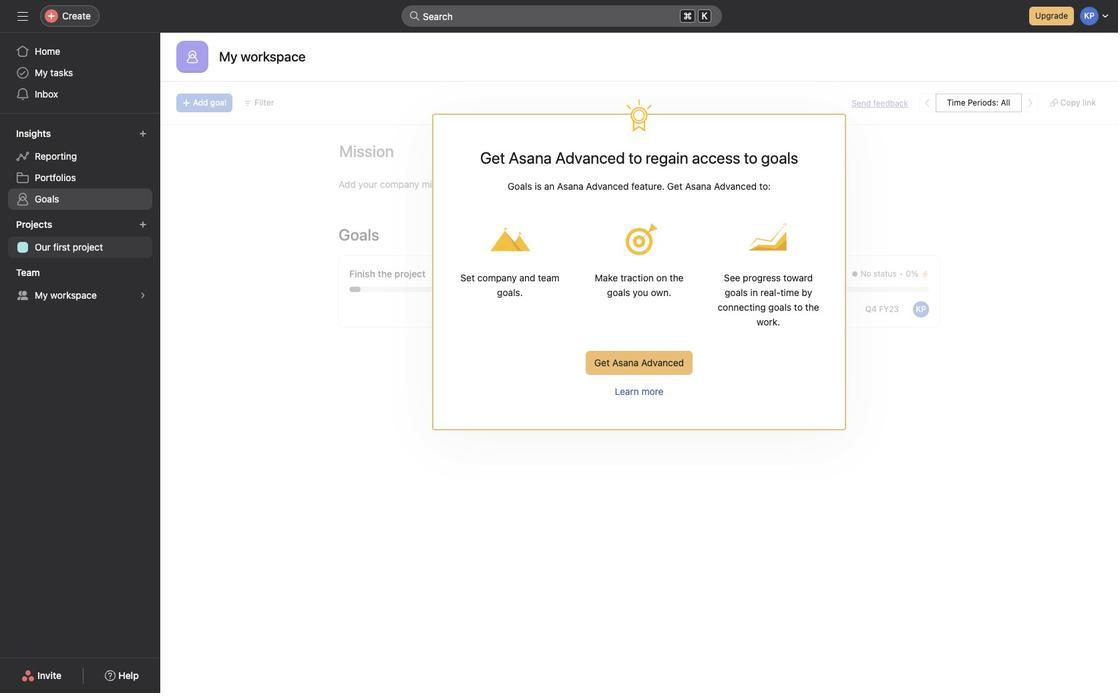 Task type: describe. For each thing, give the bounding box(es) containing it.
home link
[[8, 41, 152, 62]]

create
[[62, 10, 91, 21]]

team
[[16, 267, 40, 278]]

work.
[[757, 316, 781, 327]]

goals inside goals link
[[35, 193, 59, 204]]

project for our first project
[[73, 241, 103, 253]]

invite
[[37, 670, 62, 681]]

set
[[461, 272, 475, 283]]

0 horizontal spatial to
[[457, 178, 466, 190]]

reporting link
[[8, 146, 152, 167]]

add goal
[[193, 98, 226, 108]]

no
[[861, 269, 872, 279]]

•
[[900, 269, 904, 279]]

send feedback link
[[852, 97, 909, 109]]

and inside set company and team goals.
[[520, 272, 536, 283]]

0 vertical spatial company
[[380, 178, 420, 190]]

2 vertical spatial goals
[[339, 225, 379, 244]]

invite button
[[13, 664, 70, 688]]

feedback
[[874, 98, 909, 108]]

our first project link
[[8, 237, 152, 258]]

new project or portfolio image
[[139, 221, 147, 229]]

portfolios link
[[8, 167, 152, 188]]

2 horizontal spatial goals
[[508, 180, 532, 192]]

progress
[[743, 272, 781, 283]]

hide sidebar image
[[17, 11, 28, 21]]

members
[[637, 178, 678, 190]]

projects
[[16, 219, 52, 230]]

my workspace link
[[8, 285, 152, 306]]

is
[[535, 180, 542, 192]]

teams element
[[0, 261, 160, 309]]

by
[[802, 287, 813, 298]]

goals is an asana advanced feature. get asana advanced to:
[[508, 180, 771, 192]]

0%
[[906, 269, 919, 279]]

get for get asana advanced
[[595, 357, 610, 368]]

get asana advanced button
[[586, 351, 693, 375]]

1 your from the left
[[359, 178, 378, 190]]

all
[[1001, 98, 1011, 108]]

to inside see progress toward goals in real-time by connecting goals to the work.
[[795, 301, 803, 313]]

see progress toward goals in real-time by connecting goals to the work.
[[718, 272, 820, 327]]

feature.
[[632, 180, 665, 192]]

link
[[1083, 98, 1097, 108]]

add for add your company mission to align your work and stay inspired. only members with full access can edit.
[[339, 178, 356, 190]]

0 vertical spatial to
[[629, 148, 643, 167]]

first
[[53, 241, 70, 253]]

copy link
[[1061, 98, 1097, 108]]

goals inside make traction on the goals you own.
[[607, 287, 631, 298]]

2 horizontal spatial goals
[[769, 301, 792, 313]]

inspired.
[[576, 178, 613, 190]]

projects button
[[13, 215, 64, 234]]

status
[[874, 269, 897, 279]]

on
[[657, 272, 667, 283]]

make traction on the goals you own.
[[595, 272, 684, 298]]

home
[[35, 45, 60, 57]]

help button
[[96, 664, 148, 688]]

help
[[118, 670, 139, 681]]

team
[[538, 272, 560, 283]]

the inside make traction on the goals you own.
[[670, 272, 684, 283]]

0 horizontal spatial the
[[378, 268, 392, 279]]

advanced right full
[[714, 180, 757, 192]]

stay
[[555, 178, 573, 190]]

my tasks
[[35, 67, 73, 78]]

set company and team goals.
[[461, 272, 560, 298]]

new insights image
[[139, 130, 147, 138]]

advanced inside button
[[642, 357, 684, 368]]

2 your from the left
[[492, 178, 511, 190]]

project for finish the project
[[395, 268, 426, 279]]

inbox link
[[8, 84, 152, 105]]

my workspace
[[219, 49, 306, 64]]

kp
[[916, 304, 927, 314]]

more
[[642, 386, 664, 397]]

edit.
[[767, 178, 786, 190]]

align
[[469, 178, 489, 190]]

goal
[[210, 98, 226, 108]]

k
[[702, 11, 708, 21]]

my for my workspace
[[35, 289, 48, 301]]

asana right an
[[557, 180, 584, 192]]

advanced up inspired.
[[556, 148, 625, 167]]

send feedback
[[852, 98, 909, 108]]

asana inside button
[[613, 357, 639, 368]]

1 vertical spatial access
[[717, 178, 747, 190]]

traction
[[621, 272, 654, 283]]

1 horizontal spatial and
[[537, 178, 553, 190]]

inbox
[[35, 88, 58, 100]]



Task type: vqa. For each thing, say whether or not it's contained in the screenshot.
task at the left top of the page
no



Task type: locate. For each thing, give the bounding box(es) containing it.
goals left is
[[508, 180, 532, 192]]

and left team
[[520, 272, 536, 283]]

goals down see on the right of page
[[725, 287, 748, 298]]

company up goals.
[[478, 272, 517, 283]]

with
[[680, 178, 698, 190]]

0 vertical spatial goals
[[508, 180, 532, 192]]

get inside button
[[595, 357, 610, 368]]

0 vertical spatial my
[[35, 67, 48, 78]]

0 vertical spatial project
[[73, 241, 103, 253]]

add goal button
[[176, 94, 233, 112]]

0 horizontal spatial goals
[[607, 287, 631, 298]]

0 vertical spatial add
[[193, 98, 208, 108]]

goals link
[[8, 188, 152, 210]]

0 vertical spatial and
[[537, 178, 553, 190]]

1 horizontal spatial to
[[629, 148, 643, 167]]

access right full
[[717, 178, 747, 190]]

time periods: all
[[947, 98, 1011, 108]]

0 horizontal spatial your
[[359, 178, 378, 190]]

Mission title text field
[[331, 136, 398, 166]]

1 horizontal spatial the
[[670, 272, 684, 283]]

advanced up "more"
[[642, 357, 684, 368]]

0 horizontal spatial project
[[73, 241, 103, 253]]

my workspace
[[35, 289, 97, 301]]

learn more link
[[615, 386, 664, 397]]

Search tasks, projects, and more text field
[[402, 5, 722, 27]]

1 vertical spatial add
[[339, 178, 356, 190]]

upgrade button
[[1030, 7, 1075, 25]]

1 vertical spatial my
[[35, 289, 48, 301]]

goals down portfolios
[[35, 193, 59, 204]]

0 horizontal spatial add
[[193, 98, 208, 108]]

0 horizontal spatial get
[[480, 148, 505, 167]]

1 vertical spatial project
[[395, 268, 426, 279]]

team button
[[13, 263, 52, 282]]

tasks
[[50, 67, 73, 78]]

⌘
[[684, 10, 692, 21]]

goals
[[607, 287, 631, 298], [725, 287, 748, 298], [769, 301, 792, 313]]

goals down make
[[607, 287, 631, 298]]

to:
[[760, 180, 771, 192]]

2 vertical spatial to
[[795, 301, 803, 313]]

see
[[724, 272, 741, 283]]

project inside our first project link
[[73, 241, 103, 253]]

insights
[[16, 128, 51, 139]]

my inside my workspace link
[[35, 289, 48, 301]]

copy link button
[[1044, 94, 1103, 112]]

goals down real-
[[769, 301, 792, 313]]

create button
[[40, 5, 100, 27]]

0 horizontal spatial goals
[[35, 193, 59, 204]]

see details, my workspace image
[[139, 291, 147, 299]]

finish the project
[[350, 268, 426, 279]]

projects element
[[0, 213, 160, 261]]

1 vertical spatial get
[[668, 180, 683, 192]]

finish
[[350, 268, 375, 279]]

1 vertical spatial goals
[[35, 193, 59, 204]]

None field
[[402, 5, 722, 27]]

0 horizontal spatial and
[[520, 272, 536, 283]]

goals up finish
[[339, 225, 379, 244]]

goals.
[[497, 287, 523, 298]]

advanced left feature. at the top right of page
[[586, 180, 629, 192]]

you
[[633, 287, 649, 298]]

in
[[751, 287, 758, 298]]

to
[[629, 148, 643, 167], [457, 178, 466, 190], [795, 301, 803, 313]]

get
[[480, 148, 505, 167], [668, 180, 683, 192], [595, 357, 610, 368]]

1 vertical spatial and
[[520, 272, 536, 283]]

2 horizontal spatial get
[[668, 180, 683, 192]]

full
[[701, 178, 714, 190]]

regain
[[646, 148, 689, 167]]

learn more
[[615, 386, 664, 397]]

upgrade
[[1036, 11, 1069, 21]]

1 horizontal spatial project
[[395, 268, 426, 279]]

work
[[513, 178, 534, 190]]

copy
[[1061, 98, 1081, 108]]

the
[[378, 268, 392, 279], [670, 272, 684, 283], [806, 301, 820, 313]]

your right align
[[492, 178, 511, 190]]

add inside button
[[193, 98, 208, 108]]

an
[[545, 180, 555, 192]]

own.
[[651, 287, 672, 298]]

1 horizontal spatial your
[[492, 178, 511, 190]]

insights element
[[0, 122, 160, 213]]

2 horizontal spatial the
[[806, 301, 820, 313]]

periods:
[[968, 98, 999, 108]]

the down the by
[[806, 301, 820, 313]]

asana up learn
[[613, 357, 639, 368]]

• 0%
[[900, 269, 919, 279]]

time periods: all button
[[936, 94, 1022, 112]]

project right first
[[73, 241, 103, 253]]

company inside set company and team goals.
[[478, 272, 517, 283]]

get asana advanced to regain access to goals
[[480, 148, 799, 167]]

to goals
[[744, 148, 799, 167]]

1 horizontal spatial company
[[478, 272, 517, 283]]

asana
[[509, 148, 552, 167], [557, 180, 584, 192], [685, 180, 712, 192], [613, 357, 639, 368]]

add down mission title text box
[[339, 178, 356, 190]]

prominent image
[[410, 11, 420, 21]]

your down mission title text box
[[359, 178, 378, 190]]

my for my tasks
[[35, 67, 48, 78]]

company left mission
[[380, 178, 420, 190]]

to down time
[[795, 301, 803, 313]]

project
[[73, 241, 103, 253], [395, 268, 426, 279]]

get for get asana advanced to regain access to goals
[[480, 148, 505, 167]]

to up only
[[629, 148, 643, 167]]

add your company mission to align your work and stay inspired. only members with full access can edit.
[[339, 178, 786, 190]]

mission
[[422, 178, 455, 190]]

time
[[947, 98, 966, 108]]

asana up work
[[509, 148, 552, 167]]

1 vertical spatial company
[[478, 272, 517, 283]]

1 horizontal spatial get
[[595, 357, 610, 368]]

to left align
[[457, 178, 466, 190]]

can
[[749, 178, 765, 190]]

asana right members
[[685, 180, 712, 192]]

0 vertical spatial access
[[692, 148, 741, 167]]

company
[[380, 178, 420, 190], [478, 272, 517, 283]]

1 horizontal spatial add
[[339, 178, 356, 190]]

the right on
[[670, 272, 684, 283]]

our
[[35, 241, 51, 253]]

1 horizontal spatial goals
[[339, 225, 379, 244]]

access
[[692, 148, 741, 167], [717, 178, 747, 190]]

add
[[193, 98, 208, 108], [339, 178, 356, 190]]

make
[[595, 272, 618, 283]]

kp button
[[914, 301, 930, 317]]

add for add goal
[[193, 98, 208, 108]]

no status
[[861, 269, 897, 279]]

0 horizontal spatial company
[[380, 178, 420, 190]]

my down team dropdown button
[[35, 289, 48, 301]]

portfolios
[[35, 172, 76, 183]]

your
[[359, 178, 378, 190], [492, 178, 511, 190]]

1 horizontal spatial goals
[[725, 287, 748, 298]]

workspace
[[50, 289, 97, 301]]

add left goal on the top left
[[193, 98, 208, 108]]

project right finish
[[395, 268, 426, 279]]

my inside my tasks link
[[35, 67, 48, 78]]

my left tasks
[[35, 67, 48, 78]]

learn
[[615, 386, 639, 397]]

my tasks link
[[8, 62, 152, 84]]

2 horizontal spatial to
[[795, 301, 803, 313]]

1 my from the top
[[35, 67, 48, 78]]

only
[[615, 178, 635, 190]]

time
[[781, 287, 800, 298]]

send
[[852, 98, 871, 108]]

global element
[[0, 33, 160, 113]]

the inside see progress toward goals in real-time by connecting goals to the work.
[[806, 301, 820, 313]]

2 my from the top
[[35, 289, 48, 301]]

1 vertical spatial to
[[457, 178, 466, 190]]

and
[[537, 178, 553, 190], [520, 272, 536, 283]]

get asana advanced
[[595, 357, 684, 368]]

my
[[35, 67, 48, 78], [35, 289, 48, 301]]

0 vertical spatial get
[[480, 148, 505, 167]]

connecting
[[718, 301, 766, 313]]

access up full
[[692, 148, 741, 167]]

real-
[[761, 287, 781, 298]]

2 vertical spatial get
[[595, 357, 610, 368]]

reporting
[[35, 150, 77, 162]]

our first project
[[35, 241, 103, 253]]

and left stay
[[537, 178, 553, 190]]

the right finish
[[378, 268, 392, 279]]



